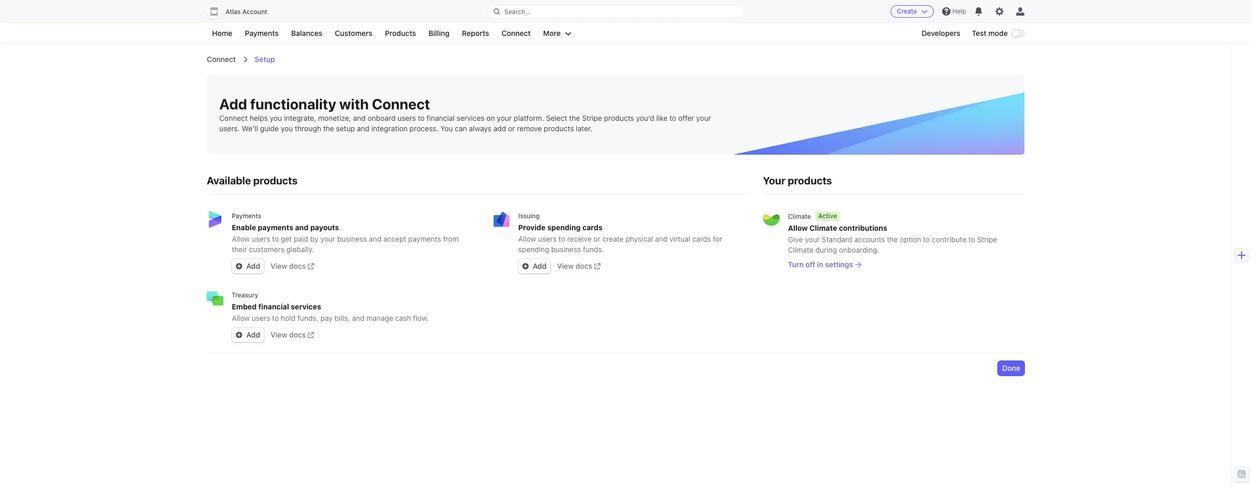 Task type: describe. For each thing, give the bounding box(es) containing it.
monetize,
[[318, 114, 351, 122]]

for
[[713, 235, 723, 243]]

provide
[[519, 223, 546, 232]]

docs for funds,
[[289, 330, 306, 339]]

mode
[[989, 29, 1008, 38]]

search…
[[505, 8, 531, 15]]

products down select
[[544, 124, 574, 133]]

billing link
[[424, 27, 455, 40]]

customers link
[[330, 27, 378, 40]]

funds,
[[298, 314, 319, 323]]

receive
[[568, 235, 592, 243]]

onboarding.
[[839, 245, 880, 254]]

your products
[[764, 175, 833, 187]]

services inside treasury embed financial services allow users to hold funds, pay bills, and manage cash flow.
[[291, 302, 321, 311]]

users inside add functionality with connect connect helps you integrate, monetize, and onboard users to financial services on your platform. select the stripe products you'd like to offer your users. we'll guide you through the setup and integration process. you can always add or remove products later.
[[398, 114, 416, 122]]

later.
[[576, 124, 593, 133]]

process.
[[410, 124, 439, 133]]

create
[[898, 7, 918, 15]]

add for allow users to hold funds, pay bills, and manage cash flow.
[[247, 330, 260, 339]]

Search… search field
[[488, 5, 744, 18]]

billing
[[429, 29, 450, 38]]

add inside add functionality with connect connect helps you integrate, monetize, and onboard users to financial services on your platform. select the stripe products you'd like to offer your users. we'll guide you through the setup and integration process. you can always add or remove products later.
[[219, 95, 247, 113]]

products left you'd
[[604, 114, 635, 122]]

from
[[443, 235, 459, 243]]

your right offer
[[697, 114, 711, 122]]

treasury embed financial services allow users to hold funds, pay bills, and manage cash flow.
[[232, 291, 429, 323]]

globally.
[[287, 245, 314, 254]]

contributions
[[839, 224, 888, 232]]

bills,
[[335, 314, 350, 323]]

1 horizontal spatial the
[[570, 114, 580, 122]]

0 horizontal spatial payments
[[258, 223, 293, 232]]

services inside add functionality with connect connect helps you integrate, monetize, and onboard users to financial services on your platform. select the stripe products you'd like to offer your users. we'll guide you through the setup and integration process. you can always add or remove products later.
[[457, 114, 485, 122]]

contribute
[[932, 235, 967, 244]]

0 vertical spatial climate
[[789, 212, 811, 220]]

done link
[[999, 361, 1025, 376]]

financial inside add functionality with connect connect helps you integrate, monetize, and onboard users to financial services on your platform. select the stripe products you'd like to offer your users. we'll guide you through the setup and integration process. you can always add or remove products later.
[[427, 114, 455, 122]]

integrate,
[[284, 114, 316, 122]]

in
[[818, 260, 824, 269]]

0 vertical spatial cards
[[583, 223, 603, 232]]

help button
[[939, 3, 971, 20]]

home
[[212, 29, 232, 38]]

payouts
[[310, 223, 339, 232]]

their
[[232, 245, 247, 254]]

during
[[816, 245, 838, 254]]

cash
[[395, 314, 411, 323]]

connect up users. on the top
[[219, 114, 248, 122]]

1 horizontal spatial cards
[[693, 235, 711, 243]]

svg image for allow users to hold funds, pay bills, and manage cash flow.
[[236, 332, 242, 338]]

functionality
[[250, 95, 336, 113]]

1 vertical spatial payments
[[409, 235, 441, 243]]

more
[[543, 29, 561, 38]]

view docs for to
[[271, 262, 306, 270]]

products link
[[380, 27, 421, 40]]

available
[[207, 175, 251, 187]]

connect down home link
[[207, 55, 236, 64]]

your inside payments enable payments and payouts allow users to get paid by your business and accept payments from their customers globally.
[[321, 235, 335, 243]]

embed
[[232, 302, 257, 311]]

atlas
[[226, 8, 241, 16]]

manage
[[367, 314, 394, 323]]

users inside payments enable payments and payouts allow users to get paid by your business and accept payments from their customers globally.
[[252, 235, 270, 243]]

1 vertical spatial the
[[323, 124, 334, 133]]

physical
[[626, 235, 653, 243]]

view docs for receive
[[557, 262, 593, 270]]

add for allow users to get paid by your business and accept payments from their customers globally.
[[247, 262, 260, 270]]

balances
[[291, 29, 323, 38]]

and down with
[[353, 114, 366, 122]]

add button for allow users to get paid by your business and accept payments from their customers globally.
[[232, 259, 264, 274]]

atlas account
[[226, 8, 267, 16]]

helps
[[250, 114, 268, 122]]

on
[[487, 114, 495, 122]]

with
[[339, 95, 369, 113]]

payments enable payments and payouts allow users to get paid by your business and accept payments from their customers globally.
[[232, 212, 459, 254]]

virtual
[[670, 235, 691, 243]]

active
[[819, 212, 838, 220]]

1 vertical spatial climate
[[810, 224, 838, 232]]

docs for or
[[576, 262, 593, 270]]

add for allow users to receive or create physical and virtual cards for spending business funds.
[[533, 262, 547, 270]]

connect up onboard
[[372, 95, 430, 113]]

issuing provide spending cards allow users to receive or create physical and virtual cards for spending business funds.
[[519, 212, 723, 254]]

or inside add functionality with connect connect helps you integrate, monetize, and onboard users to financial services on your platform. select the stripe products you'd like to offer your users. we'll guide you through the setup and integration process. you can always add or remove products later.
[[508, 124, 515, 133]]

reports
[[462, 29, 489, 38]]

available products
[[207, 175, 298, 187]]

allow climate contributions give your standard accounts the option to contribute to stripe climate during onboarding.
[[789, 224, 998, 254]]

home link
[[207, 27, 238, 40]]

add functionality with connect connect helps you integrate, monetize, and onboard users to financial services on your platform. select the stripe products you'd like to offer your users. we'll guide you through the setup and integration process. you can always add or remove products later.
[[219, 95, 711, 133]]

your inside allow climate contributions give your standard accounts the option to contribute to stripe climate during onboarding.
[[805, 235, 820, 244]]

payments link
[[240, 27, 284, 40]]

add button for allow users to hold funds, pay bills, and manage cash flow.
[[232, 328, 264, 342]]

balances link
[[286, 27, 328, 40]]

atlas account button
[[207, 4, 278, 19]]

customers
[[249, 245, 285, 254]]

standard
[[822, 235, 853, 244]]

view docs link for or
[[557, 261, 601, 272]]

add button for allow users to receive or create physical and virtual cards for spending business funds.
[[519, 259, 551, 274]]

give
[[789, 235, 803, 244]]

create button
[[891, 5, 934, 18]]

svg image for allow users to receive or create physical and virtual cards for spending business funds.
[[523, 263, 529, 269]]

test
[[972, 29, 987, 38]]

turn
[[789, 260, 804, 269]]

hold
[[281, 314, 296, 323]]

docs for get
[[289, 262, 306, 270]]

onboard
[[368, 114, 396, 122]]

issuing
[[519, 212, 540, 220]]



Task type: locate. For each thing, give the bounding box(es) containing it.
products
[[385, 29, 416, 38]]

0 horizontal spatial business
[[337, 235, 367, 243]]

climate up give
[[789, 212, 811, 220]]

view for hold
[[271, 330, 287, 339]]

add button down embed
[[232, 328, 264, 342]]

0 vertical spatial stripe
[[582, 114, 602, 122]]

1 vertical spatial cards
[[693, 235, 711, 243]]

to right like
[[670, 114, 677, 122]]

and right bills,
[[352, 314, 365, 323]]

view docs link down globally.
[[271, 261, 314, 272]]

0 horizontal spatial svg image
[[236, 332, 242, 338]]

stripe right contribute
[[978, 235, 998, 244]]

or right add
[[508, 124, 515, 133]]

1 vertical spatial services
[[291, 302, 321, 311]]

1 vertical spatial spending
[[519, 245, 550, 254]]

view docs down hold
[[271, 330, 306, 339]]

to left hold
[[272, 314, 279, 323]]

0 vertical spatial payments
[[245, 29, 279, 38]]

and left virtual
[[655, 235, 668, 243]]

payments left from
[[409, 235, 441, 243]]

turn off in settings
[[789, 260, 854, 269]]

1 horizontal spatial services
[[457, 114, 485, 122]]

stripe inside allow climate contributions give your standard accounts the option to contribute to stripe climate during onboarding.
[[978, 235, 998, 244]]

you'd
[[637, 114, 655, 122]]

stripe up later.
[[582, 114, 602, 122]]

setup
[[336, 124, 355, 133]]

always
[[469, 124, 492, 133]]

business inside payments enable payments and payouts allow users to get paid by your business and accept payments from their customers globally.
[[337, 235, 367, 243]]

payments
[[258, 223, 293, 232], [409, 235, 441, 243]]

view docs link for get
[[271, 261, 314, 272]]

docs
[[289, 262, 306, 270], [576, 262, 593, 270], [289, 330, 306, 339]]

create
[[603, 235, 624, 243]]

or inside issuing provide spending cards allow users to receive or create physical and virtual cards for spending business funds.
[[594, 235, 601, 243]]

notifications image
[[975, 7, 983, 16]]

products right your
[[788, 175, 833, 187]]

1 vertical spatial svg image
[[236, 332, 242, 338]]

your up add
[[497, 114, 512, 122]]

view down customers
[[271, 262, 287, 270]]

to right option at the right of the page
[[924, 235, 930, 244]]

to up the process.
[[418, 114, 425, 122]]

users inside issuing provide spending cards allow users to receive or create physical and virtual cards for spending business funds.
[[539, 235, 557, 243]]

add up users. on the top
[[219, 95, 247, 113]]

svg image down embed
[[236, 332, 242, 338]]

to inside payments enable payments and payouts allow users to get paid by your business and accept payments from their customers globally.
[[272, 235, 279, 243]]

1 horizontal spatial business
[[552, 245, 581, 254]]

connect down search…
[[502, 29, 531, 38]]

remove
[[517, 124, 542, 133]]

view docs link down hold
[[271, 330, 314, 340]]

view docs link down funds.
[[557, 261, 601, 272]]

or up funds.
[[594, 235, 601, 243]]

0 vertical spatial services
[[457, 114, 485, 122]]

1 horizontal spatial connect link
[[497, 27, 536, 40]]

and up paid
[[295, 223, 309, 232]]

users.
[[219, 124, 240, 133]]

users down provide
[[539, 235, 557, 243]]

by
[[310, 235, 319, 243]]

you down integrate,
[[281, 124, 293, 133]]

allow inside allow climate contributions give your standard accounts the option to contribute to stripe climate during onboarding.
[[789, 224, 808, 232]]

docs down hold
[[289, 330, 306, 339]]

0 vertical spatial spending
[[548, 223, 581, 232]]

cards left for
[[693, 235, 711, 243]]

can
[[455, 124, 467, 133]]

stripe inside add functionality with connect connect helps you integrate, monetize, and onboard users to financial services on your platform. select the stripe products you'd like to offer your users. we'll guide you through the setup and integration process. you can always add or remove products later.
[[582, 114, 602, 122]]

add down embed
[[247, 330, 260, 339]]

and inside issuing provide spending cards allow users to receive or create physical and virtual cards for spending business funds.
[[655, 235, 668, 243]]

add right svg image
[[247, 262, 260, 270]]

business inside issuing provide spending cards allow users to receive or create physical and virtual cards for spending business funds.
[[552, 245, 581, 254]]

off
[[806, 260, 816, 269]]

financial inside treasury embed financial services allow users to hold funds, pay bills, and manage cash flow.
[[259, 302, 289, 311]]

add
[[494, 124, 506, 133]]

test mode
[[972, 29, 1008, 38]]

allow down provide
[[519, 235, 537, 243]]

the inside allow climate contributions give your standard accounts the option to contribute to stripe climate during onboarding.
[[888, 235, 898, 244]]

allow up their at the bottom
[[232, 235, 250, 243]]

allow up give
[[789, 224, 808, 232]]

business
[[337, 235, 367, 243], [552, 245, 581, 254]]

1 vertical spatial business
[[552, 245, 581, 254]]

reports link
[[457, 27, 495, 40]]

business down receive
[[552, 245, 581, 254]]

1 vertical spatial or
[[594, 235, 601, 243]]

your right give
[[805, 235, 820, 244]]

0 vertical spatial financial
[[427, 114, 455, 122]]

turn off in settings link
[[789, 260, 862, 270]]

financial
[[427, 114, 455, 122], [259, 302, 289, 311]]

allow inside treasury embed financial services allow users to hold funds, pay bills, and manage cash flow.
[[232, 314, 250, 323]]

0 vertical spatial or
[[508, 124, 515, 133]]

and left accept at the top
[[369, 235, 382, 243]]

add button
[[232, 259, 264, 274], [519, 259, 551, 274], [232, 328, 264, 342]]

cards up receive
[[583, 223, 603, 232]]

you
[[270, 114, 282, 122], [281, 124, 293, 133]]

to left get
[[272, 235, 279, 243]]

0 vertical spatial svg image
[[523, 263, 529, 269]]

customers
[[335, 29, 373, 38]]

you up guide
[[270, 114, 282, 122]]

add button down their at the bottom
[[232, 259, 264, 274]]

allow inside payments enable payments and payouts allow users to get paid by your business and accept payments from their customers globally.
[[232, 235, 250, 243]]

connect link down search…
[[497, 27, 536, 40]]

to right contribute
[[969, 235, 976, 244]]

docs down globally.
[[289, 262, 306, 270]]

0 vertical spatial business
[[337, 235, 367, 243]]

help
[[953, 7, 967, 15]]

users inside treasury embed financial services allow users to hold funds, pay bills, and manage cash flow.
[[252, 314, 270, 323]]

add button down provide
[[519, 259, 551, 274]]

your
[[497, 114, 512, 122], [697, 114, 711, 122], [321, 235, 335, 243], [805, 235, 820, 244]]

setup
[[255, 55, 275, 64]]

more button
[[538, 27, 577, 40]]

financial up you
[[427, 114, 455, 122]]

treasury
[[232, 291, 258, 299]]

guide
[[260, 124, 279, 133]]

to inside issuing provide spending cards allow users to receive or create physical and virtual cards for spending business funds.
[[559, 235, 566, 243]]

the
[[570, 114, 580, 122], [323, 124, 334, 133], [888, 235, 898, 244]]

Search… text field
[[488, 5, 744, 18]]

users down embed
[[252, 314, 270, 323]]

your
[[764, 175, 786, 187]]

through
[[295, 124, 321, 133]]

settings
[[826, 260, 854, 269]]

0 horizontal spatial financial
[[259, 302, 289, 311]]

spending down provide
[[519, 245, 550, 254]]

the down monetize,
[[323, 124, 334, 133]]

business down payouts
[[337, 235, 367, 243]]

1 horizontal spatial or
[[594, 235, 601, 243]]

done
[[1003, 364, 1021, 373]]

payments for payments enable payments and payouts allow users to get paid by your business and accept payments from their customers globally.
[[232, 212, 261, 220]]

view docs down funds.
[[557, 262, 593, 270]]

view
[[271, 262, 287, 270], [557, 262, 574, 270], [271, 330, 287, 339]]

2 vertical spatial climate
[[789, 245, 814, 254]]

view docs
[[271, 262, 306, 270], [557, 262, 593, 270], [271, 330, 306, 339]]

payments up get
[[258, 223, 293, 232]]

view docs down globally.
[[271, 262, 306, 270]]

platform.
[[514, 114, 544, 122]]

2 vertical spatial the
[[888, 235, 898, 244]]

services
[[457, 114, 485, 122], [291, 302, 321, 311]]

financial up hold
[[259, 302, 289, 311]]

svg image
[[523, 263, 529, 269], [236, 332, 242, 338]]

connect link down home link
[[207, 55, 236, 64]]

view down hold
[[271, 330, 287, 339]]

0 horizontal spatial stripe
[[582, 114, 602, 122]]

spending up receive
[[548, 223, 581, 232]]

cards
[[583, 223, 603, 232], [693, 235, 711, 243]]

1 horizontal spatial stripe
[[978, 235, 998, 244]]

developers
[[922, 29, 961, 38]]

climate down give
[[789, 245, 814, 254]]

and right the setup
[[357, 124, 370, 133]]

accept
[[384, 235, 407, 243]]

spending
[[548, 223, 581, 232], [519, 245, 550, 254]]

1 vertical spatial you
[[281, 124, 293, 133]]

products right available
[[253, 175, 298, 187]]

pay
[[321, 314, 333, 323]]

connect link
[[497, 27, 536, 40], [207, 55, 236, 64]]

get
[[281, 235, 292, 243]]

payments for payments
[[245, 29, 279, 38]]

2 horizontal spatial the
[[888, 235, 898, 244]]

paid
[[294, 235, 308, 243]]

services up 'always'
[[457, 114, 485, 122]]

enable
[[232, 223, 256, 232]]

0 horizontal spatial services
[[291, 302, 321, 311]]

docs down funds.
[[576, 262, 593, 270]]

0 horizontal spatial or
[[508, 124, 515, 133]]

to inside treasury embed financial services allow users to hold funds, pay bills, and manage cash flow.
[[272, 314, 279, 323]]

0 horizontal spatial connect link
[[207, 55, 236, 64]]

payments up "enable"
[[232, 212, 261, 220]]

svg image
[[236, 263, 242, 269]]

to left receive
[[559, 235, 566, 243]]

accounts
[[855, 235, 886, 244]]

your down payouts
[[321, 235, 335, 243]]

allow down embed
[[232, 314, 250, 323]]

the left option at the right of the page
[[888, 235, 898, 244]]

1 horizontal spatial financial
[[427, 114, 455, 122]]

0 horizontal spatial the
[[323, 124, 334, 133]]

0 vertical spatial payments
[[258, 223, 293, 232]]

view for to
[[271, 262, 287, 270]]

users
[[398, 114, 416, 122], [252, 235, 270, 243], [539, 235, 557, 243], [252, 314, 270, 323]]

services up funds,
[[291, 302, 321, 311]]

we'll
[[242, 124, 258, 133]]

flow.
[[413, 314, 429, 323]]

climate down active
[[810, 224, 838, 232]]

payments inside payments enable payments and payouts allow users to get paid by your business and accept payments from their customers globally.
[[232, 212, 261, 220]]

users up integration
[[398, 114, 416, 122]]

option
[[900, 235, 922, 244]]

0 horizontal spatial cards
[[583, 223, 603, 232]]

select
[[546, 114, 568, 122]]

0 vertical spatial you
[[270, 114, 282, 122]]

account
[[243, 8, 267, 16]]

payments down the account
[[245, 29, 279, 38]]

users up customers
[[252, 235, 270, 243]]

0 vertical spatial the
[[570, 114, 580, 122]]

stripe
[[582, 114, 602, 122], [978, 235, 998, 244]]

the up later.
[[570, 114, 580, 122]]

view docs link for funds,
[[271, 330, 314, 340]]

payments
[[245, 29, 279, 38], [232, 212, 261, 220]]

1 vertical spatial connect link
[[207, 55, 236, 64]]

view for receive
[[557, 262, 574, 270]]

1 horizontal spatial payments
[[409, 235, 441, 243]]

like
[[657, 114, 668, 122]]

1 vertical spatial financial
[[259, 302, 289, 311]]

1 vertical spatial payments
[[232, 212, 261, 220]]

and
[[353, 114, 366, 122], [357, 124, 370, 133], [295, 223, 309, 232], [369, 235, 382, 243], [655, 235, 668, 243], [352, 314, 365, 323]]

climate
[[789, 212, 811, 220], [810, 224, 838, 232], [789, 245, 814, 254]]

1 horizontal spatial svg image
[[523, 263, 529, 269]]

0 vertical spatial connect link
[[497, 27, 536, 40]]

svg image down provide
[[523, 263, 529, 269]]

developers link
[[917, 27, 966, 40]]

add
[[219, 95, 247, 113], [247, 262, 260, 270], [533, 262, 547, 270], [247, 330, 260, 339]]

1 vertical spatial stripe
[[978, 235, 998, 244]]

allow inside issuing provide spending cards allow users to receive or create physical and virtual cards for spending business funds.
[[519, 235, 537, 243]]

to
[[418, 114, 425, 122], [670, 114, 677, 122], [272, 235, 279, 243], [559, 235, 566, 243], [924, 235, 930, 244], [969, 235, 976, 244], [272, 314, 279, 323]]

add down provide
[[533, 262, 547, 270]]

view down receive
[[557, 262, 574, 270]]

view docs for hold
[[271, 330, 306, 339]]

and inside treasury embed financial services allow users to hold funds, pay bills, and manage cash flow.
[[352, 314, 365, 323]]

integration
[[372, 124, 408, 133]]



Task type: vqa. For each thing, say whether or not it's contained in the screenshot.


